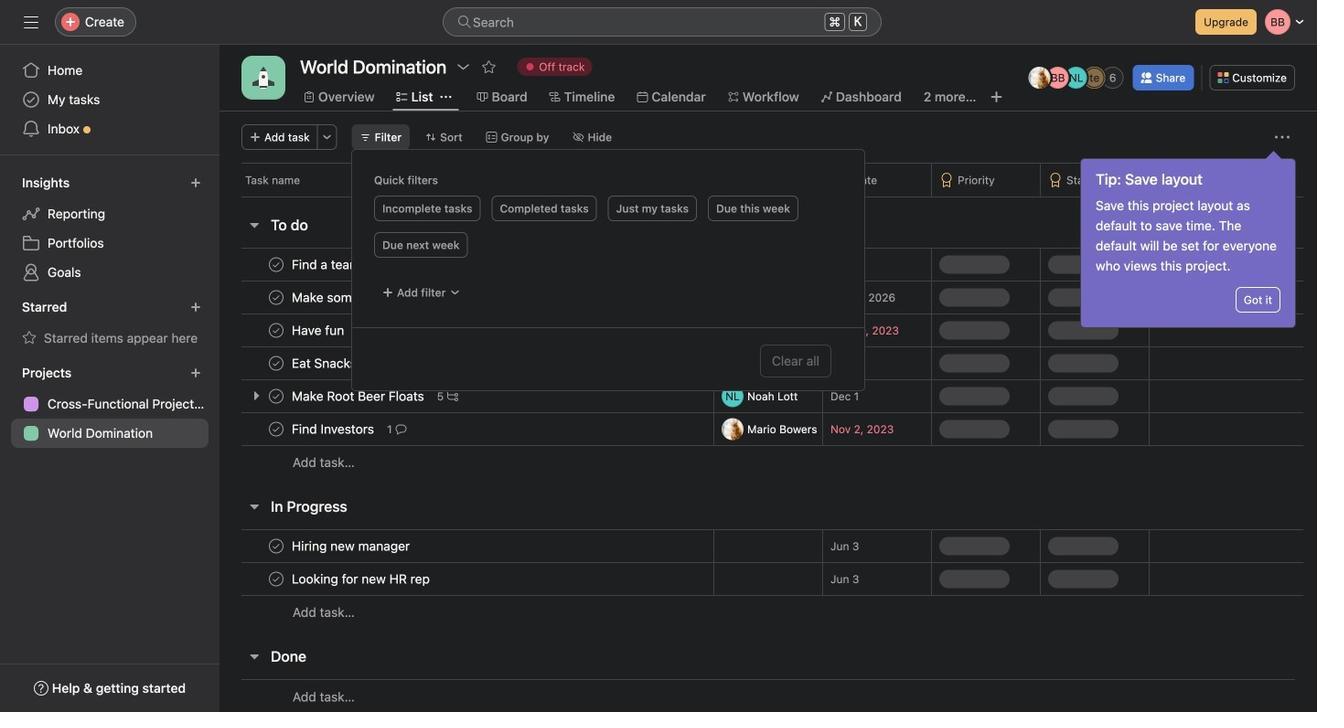 Task type: describe. For each thing, give the bounding box(es) containing it.
new project or portfolio image
[[190, 368, 201, 379]]

mark complete checkbox for eat snacks cell
[[265, 353, 287, 375]]

add to starred image
[[481, 59, 496, 74]]

mark complete checkbox for task name text box inside the find a team cell
[[265, 254, 287, 276]]

header in progress tree grid
[[220, 530, 1317, 629]]

3 collapse task list for this group image from the top
[[247, 650, 262, 664]]

task name text field for mark complete icon within eat snacks cell
[[288, 355, 362, 373]]

projects element
[[0, 357, 220, 452]]

task name text field for mark complete checkbox in the looking for new hr rep cell
[[288, 570, 435, 589]]

mark complete checkbox for looking for new hr rep cell
[[265, 569, 287, 591]]

mark complete image for find investors cell
[[265, 419, 287, 441]]

add items to starred image
[[190, 302, 201, 313]]

more actions image
[[322, 132, 333, 143]]

1 comment image
[[425, 292, 436, 303]]

eat snacks cell
[[220, 347, 714, 381]]

expand subtask list for the task make root beer floats image
[[249, 389, 263, 403]]

find a team cell
[[220, 248, 714, 282]]

5 mark complete image from the top
[[265, 386, 287, 408]]

task name text field for mark complete icon in find a team cell
[[288, 256, 366, 274]]

more section actions image
[[347, 218, 361, 232]]

cell for make some snacks cell
[[714, 281, 823, 315]]

mark complete image
[[265, 569, 287, 591]]

task name text field for find investors cell mark complete icon
[[288, 420, 380, 439]]

3 comments image
[[368, 325, 379, 336]]

task name text field for mark complete icon inside make some snacks cell
[[288, 289, 409, 307]]

mark complete image for hiring new manager cell
[[265, 536, 287, 558]]

mark complete image for eat snacks cell
[[265, 353, 287, 375]]

mark complete checkbox for task name text box inside find investors cell
[[265, 419, 287, 441]]

show options image
[[456, 59, 470, 74]]

have fun cell
[[220, 314, 714, 348]]

hiring new manager cell
[[220, 530, 714, 564]]

new insights image
[[190, 177, 201, 188]]

more actions image
[[1275, 130, 1290, 145]]



Task type: locate. For each thing, give the bounding box(es) containing it.
4 mark complete checkbox from the top
[[265, 569, 287, 591]]

insights element
[[0, 167, 220, 291]]

task name text field inside find a team cell
[[288, 256, 366, 274]]

looking for new hr rep cell
[[220, 563, 714, 596]]

4 task name text field from the top
[[288, 355, 362, 373]]

6 task name text field from the top
[[288, 420, 380, 439]]

mark complete checkbox inside hiring new manager cell
[[265, 536, 287, 558]]

0 vertical spatial collapse task list for this group image
[[247, 218, 262, 232]]

2 mark complete checkbox from the top
[[265, 386, 287, 408]]

mark complete checkbox inside make some snacks cell
[[265, 287, 287, 309]]

mark complete image for make some snacks cell
[[265, 287, 287, 309]]

add tab image
[[989, 90, 1004, 104]]

mark complete image inside hiring new manager cell
[[265, 536, 287, 558]]

starred element
[[0, 291, 220, 357]]

row
[[220, 163, 1317, 197], [242, 196, 1304, 198], [220, 248, 1317, 282], [220, 281, 1317, 315], [220, 314, 1317, 348], [220, 347, 1317, 381], [220, 380, 1317, 414], [220, 413, 1317, 446], [220, 446, 1317, 479], [220, 530, 1317, 564], [220, 563, 1317, 596], [220, 596, 1317, 629], [220, 680, 1317, 713]]

task name text field for have fun cell mark complete icon
[[288, 322, 350, 340]]

3 mark complete checkbox from the top
[[265, 320, 287, 342]]

4 mark complete checkbox from the top
[[265, 419, 287, 441]]

mark complete checkbox for task name text box within the make some snacks cell
[[265, 287, 287, 309]]

hide sidebar image
[[24, 15, 38, 29]]

7 mark complete image from the top
[[265, 536, 287, 558]]

Task name text field
[[288, 537, 416, 556], [288, 570, 435, 589]]

3 task name text field from the top
[[288, 322, 350, 340]]

1 task name text field from the top
[[288, 537, 416, 556]]

2 vertical spatial collapse task list for this group image
[[247, 650, 262, 664]]

2 mark complete checkbox from the top
[[265, 287, 287, 309]]

mark complete checkbox inside eat snacks cell
[[265, 353, 287, 375]]

task name text field inside make root beer floats cell
[[288, 387, 430, 406]]

3 mark complete image from the top
[[265, 320, 287, 342]]

task name text field inside find investors cell
[[288, 420, 380, 439]]

1 task name text field from the top
[[288, 256, 366, 274]]

mark complete checkbox inside find a team cell
[[265, 254, 287, 276]]

collapse task list for this group image for mark complete icon in hiring new manager cell
[[247, 500, 262, 514]]

Mark complete checkbox
[[265, 254, 287, 276], [265, 287, 287, 309], [265, 320, 287, 342], [265, 419, 287, 441]]

6 mark complete image from the top
[[265, 419, 287, 441]]

mark complete checkbox inside make root beer floats cell
[[265, 386, 287, 408]]

find investors cell
[[220, 413, 714, 446]]

mark complete image inside find a team cell
[[265, 254, 287, 276]]

header to do tree grid
[[220, 248, 1317, 479]]

task name text field for mark complete checkbox inside hiring new manager cell
[[288, 537, 416, 556]]

5 task name text field from the top
[[288, 387, 430, 406]]

task name text field inside looking for new hr rep cell
[[288, 570, 435, 589]]

tooltip
[[1081, 154, 1295, 328]]

details image
[[692, 391, 703, 402]]

2 mark complete image from the top
[[265, 287, 287, 309]]

cell
[[714, 248, 823, 282], [714, 281, 823, 315]]

mark complete image inside eat snacks cell
[[265, 353, 287, 375]]

mark complete image for have fun cell
[[265, 320, 287, 342]]

Search tasks, projects, and more text field
[[443, 7, 882, 37]]

3 mark complete checkbox from the top
[[265, 536, 287, 558]]

mark complete checkbox inside find investors cell
[[265, 419, 287, 441]]

1 mark complete image from the top
[[265, 254, 287, 276]]

1 vertical spatial collapse task list for this group image
[[247, 500, 262, 514]]

1 mark complete checkbox from the top
[[265, 254, 287, 276]]

1 vertical spatial task name text field
[[288, 570, 435, 589]]

collapse task list for this group image
[[247, 218, 262, 232], [247, 500, 262, 514], [247, 650, 262, 664]]

4 mark complete image from the top
[[265, 353, 287, 375]]

None field
[[443, 7, 882, 37]]

task name text field inside have fun cell
[[288, 322, 350, 340]]

make some snacks cell
[[220, 281, 714, 315]]

Task name text field
[[288, 256, 366, 274], [288, 289, 409, 307], [288, 322, 350, 340], [288, 355, 362, 373], [288, 387, 430, 406], [288, 420, 380, 439]]

cell for find a team cell
[[714, 248, 823, 282]]

mark complete checkbox inside have fun cell
[[265, 320, 287, 342]]

2 task name text field from the top
[[288, 289, 409, 307]]

2 collapse task list for this group image from the top
[[247, 500, 262, 514]]

Mark complete checkbox
[[265, 353, 287, 375], [265, 386, 287, 408], [265, 536, 287, 558], [265, 569, 287, 591]]

0 vertical spatial task name text field
[[288, 537, 416, 556]]

1 mark complete checkbox from the top
[[265, 353, 287, 375]]

move tasks between sections image
[[659, 391, 670, 402]]

mark complete image inside make some snacks cell
[[265, 287, 287, 309]]

mark complete checkbox for hiring new manager cell
[[265, 536, 287, 558]]

1 collapse task list for this group image from the top
[[247, 218, 262, 232]]

2 cell from the top
[[714, 281, 823, 315]]

rocket image
[[253, 67, 274, 89]]

1 comment image
[[396, 424, 407, 435]]

mark complete checkbox inside looking for new hr rep cell
[[265, 569, 287, 591]]

task name text field inside make some snacks cell
[[288, 289, 409, 307]]

collapse task list for this group image for mark complete icon in find a team cell
[[247, 218, 262, 232]]

task name text field inside hiring new manager cell
[[288, 537, 416, 556]]

mark complete image
[[265, 254, 287, 276], [265, 287, 287, 309], [265, 320, 287, 342], [265, 353, 287, 375], [265, 386, 287, 408], [265, 419, 287, 441], [265, 536, 287, 558]]

mark complete checkbox for task name text box inside have fun cell
[[265, 320, 287, 342]]

2 task name text field from the top
[[288, 570, 435, 589]]

5 subtasks image
[[448, 391, 459, 402]]

mark complete image for find a team cell
[[265, 254, 287, 276]]

1 cell from the top
[[714, 248, 823, 282]]

global element
[[0, 45, 220, 155]]

make root beer floats cell
[[220, 380, 714, 414]]

task name text field inside eat snacks cell
[[288, 355, 362, 373]]

tab actions image
[[441, 91, 452, 102]]



Task type: vqa. For each thing, say whether or not it's contained in the screenshot.
top "Progress"
no



